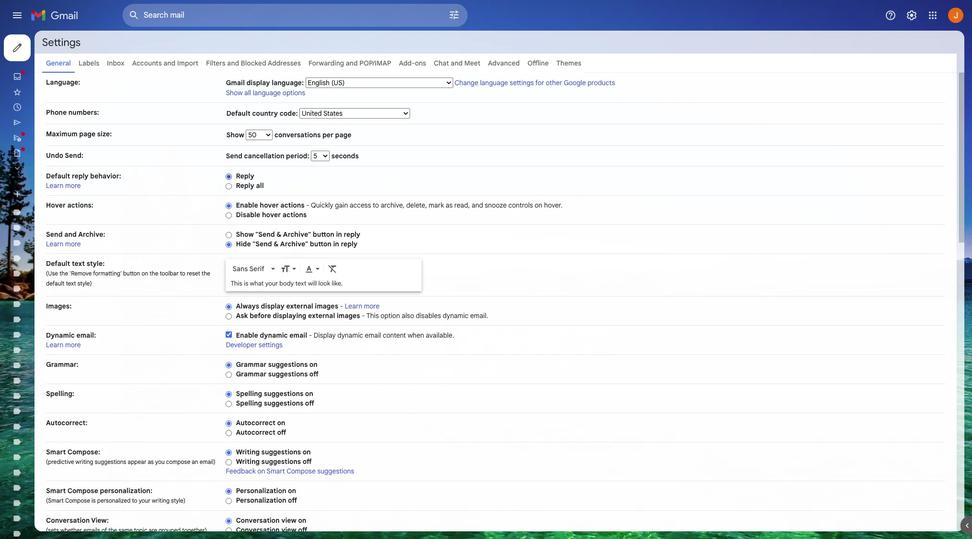 Task type: describe. For each thing, give the bounding box(es) containing it.
0 vertical spatial this
[[231, 280, 242, 288]]

period:
[[286, 152, 309, 160]]

grouped
[[159, 527, 181, 535]]

autocorrect off
[[236, 429, 286, 437]]

on down display
[[309, 361, 318, 369]]

for
[[535, 79, 544, 87]]

Disable hover actions radio
[[226, 212, 232, 219]]

smart for smart compose personalization:
[[46, 487, 66, 496]]

view for off
[[281, 526, 296, 535]]

settings
[[42, 36, 81, 49]]

hover for disable
[[262, 211, 281, 219]]

blocked
[[241, 59, 266, 68]]

writing for writing suggestions on
[[236, 448, 260, 457]]

off for spelling suggestions on
[[305, 400, 314, 408]]

phone numbers:
[[46, 108, 99, 117]]

grammar suggestions on
[[236, 361, 318, 369]]

accounts and import
[[132, 59, 198, 68]]

archive" for hide
[[280, 240, 308, 249]]

conversations
[[274, 131, 321, 139]]

Grammar suggestions off radio
[[226, 372, 232, 379]]

options
[[283, 89, 305, 97]]

feedback
[[226, 468, 256, 476]]

feedback on smart compose suggestions
[[226, 468, 354, 476]]

learn more link up ask before displaying external images - this option also disables dynamic email.
[[345, 302, 380, 311]]

default for default country code:
[[226, 109, 250, 118]]

email)
[[200, 459, 216, 466]]

appear
[[128, 459, 146, 466]]

on down 'writing suggestions off'
[[257, 468, 265, 476]]

search mail image
[[126, 7, 143, 24]]

1 horizontal spatial is
[[244, 280, 248, 288]]

button inside default text style: (use the 'remove formatting' button on the toolbar to reset the default text style)
[[123, 270, 140, 277]]

before
[[250, 312, 271, 320]]

disables
[[416, 312, 441, 320]]

on left hover. in the top of the page
[[535, 201, 542, 210]]

accounts
[[132, 59, 162, 68]]

Enable hover actions radio
[[226, 203, 232, 210]]

- left option
[[362, 312, 365, 320]]

same
[[119, 527, 133, 535]]

suggestions for writing suggestions off
[[261, 458, 301, 467]]

advanced
[[488, 59, 520, 68]]

the inside conversation view: (sets whether emails of the same topic are grouped together)
[[108, 527, 117, 535]]

maximum page size:
[[46, 130, 112, 138]]

default reply behavior: learn more
[[46, 172, 121, 190]]

ask
[[236, 312, 248, 320]]

show for show "send & archive" button in reply
[[236, 230, 254, 239]]

- left the quickly
[[306, 201, 309, 210]]

code:
[[280, 109, 298, 118]]

access
[[350, 201, 371, 210]]

Reply radio
[[226, 173, 232, 181]]

"send for hide
[[253, 240, 272, 249]]

0 vertical spatial as
[[446, 201, 453, 210]]

archive" for show
[[283, 230, 311, 239]]

read,
[[454, 201, 470, 210]]

off up writing suggestions on
[[277, 429, 286, 437]]

toolbar
[[160, 270, 179, 277]]

on up spelling suggestions off
[[305, 390, 313, 399]]

on up feedback on smart compose suggestions
[[303, 448, 311, 457]]

Hide "Send & Archive" button in reply radio
[[226, 241, 232, 249]]

suggestions for spelling suggestions off
[[264, 400, 303, 408]]

and for import
[[164, 59, 175, 68]]

other
[[546, 79, 562, 87]]

personalization on
[[236, 487, 296, 496]]

reply for reply
[[236, 172, 254, 181]]

send and archive: learn more
[[46, 230, 105, 249]]

writing inside smart compose: (predictive writing suggestions appear as you compose an email)
[[75, 459, 93, 466]]

phone
[[46, 108, 67, 117]]

Autocorrect off radio
[[226, 430, 232, 437]]

'remove
[[70, 270, 92, 277]]

option
[[381, 312, 400, 320]]

all for reply
[[256, 182, 264, 190]]

offline link
[[527, 59, 549, 68]]

all for show
[[244, 89, 251, 97]]

suggestions inside smart compose: (predictive writing suggestions appear as you compose an email)
[[95, 459, 126, 466]]

Writing suggestions off radio
[[226, 459, 232, 467]]

forwarding and pop/imap link
[[309, 59, 391, 68]]

Reply all radio
[[226, 183, 232, 190]]

labels link
[[79, 59, 99, 68]]

display
[[314, 332, 336, 340]]

dynamic email: learn more
[[46, 332, 96, 350]]

0 vertical spatial settings
[[510, 79, 534, 87]]

formatting'
[[93, 270, 122, 277]]

0 horizontal spatial page
[[79, 130, 95, 138]]

spelling:
[[46, 390, 74, 399]]

spelling for spelling suggestions off
[[236, 400, 262, 408]]

send cancellation period:
[[226, 152, 311, 160]]

hide "send & archive" button in reply
[[236, 240, 357, 249]]

hover for enable
[[260, 201, 279, 210]]

smart compose: (predictive writing suggestions appear as you compose an email)
[[46, 448, 216, 466]]

suggestions for spelling suggestions on
[[264, 390, 303, 399]]

spelling for spelling suggestions on
[[236, 390, 262, 399]]

add-ons
[[399, 59, 426, 68]]

body
[[279, 280, 294, 288]]

in for show "send & archive" button in reply
[[336, 230, 342, 239]]

0 vertical spatial your
[[265, 280, 278, 288]]

and for archive:
[[64, 230, 77, 239]]

learn inside send and archive: learn more
[[46, 240, 63, 249]]

images:
[[46, 302, 72, 311]]

reply inside default reply behavior: learn more
[[72, 172, 88, 181]]

the left toolbar
[[150, 270, 158, 277]]

on up conversation view off
[[298, 517, 306, 526]]

autocorrect for autocorrect off
[[236, 429, 275, 437]]

always display external images - learn more
[[236, 302, 380, 311]]

filters and blocked addresses link
[[206, 59, 301, 68]]

reply all
[[236, 182, 264, 190]]

an
[[192, 459, 198, 466]]

general link
[[46, 59, 71, 68]]

writing suggestions on
[[236, 448, 311, 457]]

1 horizontal spatial page
[[335, 131, 351, 139]]

"send for show
[[255, 230, 275, 239]]

learn up ask before displaying external images - this option also disables dynamic email.
[[345, 302, 362, 311]]

conversations per page
[[273, 131, 351, 139]]

addresses
[[268, 59, 301, 68]]

1 vertical spatial compose
[[67, 487, 98, 496]]

actions:
[[67, 201, 93, 210]]

and right read,
[[472, 201, 483, 210]]

reset
[[187, 270, 200, 277]]

on inside default text style: (use the 'remove formatting' button on the toolbar to reset the default text style)
[[142, 270, 148, 277]]

- inside enable dynamic email - display dynamic email content when available. developer settings
[[309, 332, 312, 340]]

0 horizontal spatial language
[[253, 89, 281, 97]]

reply for show "send & archive" button in reply
[[344, 230, 360, 239]]

Autocorrect on radio
[[226, 421, 232, 428]]

style:
[[87, 260, 105, 268]]

show all language options
[[226, 89, 305, 97]]

default for default text style: (use the 'remove formatting' button on the toolbar to reset the default text style)
[[46, 260, 70, 268]]

conversation for conversation view: (sets whether emails of the same topic are grouped together)
[[46, 517, 90, 526]]

text up 'remove at the bottom left of the page
[[72, 260, 85, 268]]

on down feedback on smart compose suggestions
[[288, 487, 296, 496]]

gmail display language:
[[226, 79, 304, 87]]

Ask before displaying external images radio
[[226, 313, 232, 320]]

view for on
[[281, 517, 296, 526]]

you
[[155, 459, 165, 466]]

available.
[[426, 332, 454, 340]]

pop/imap
[[359, 59, 391, 68]]

enable for enable hover actions
[[236, 201, 258, 210]]

advanced link
[[488, 59, 520, 68]]

Always display external images radio
[[226, 304, 232, 311]]

general
[[46, 59, 71, 68]]

and for blocked
[[227, 59, 239, 68]]

Conversation view on radio
[[226, 518, 232, 525]]

displaying
[[273, 312, 306, 320]]

change language settings for other google products link
[[455, 79, 615, 87]]

0 vertical spatial language
[[480, 79, 508, 87]]

more inside default reply behavior: learn more
[[65, 182, 81, 190]]

this is what your body text will look like.
[[231, 280, 343, 288]]

email.
[[470, 312, 488, 320]]

numbers:
[[68, 108, 99, 117]]

chat and meet
[[434, 59, 480, 68]]

to for your
[[132, 498, 137, 505]]

hide
[[236, 240, 251, 249]]

hover actions:
[[46, 201, 93, 210]]

autocorrect:
[[46, 419, 87, 428]]

Conversation view off radio
[[226, 528, 232, 535]]

as inside smart compose: (predictive writing suggestions appear as you compose an email)
[[148, 459, 154, 466]]

off for conversation view on
[[298, 526, 307, 535]]

topic
[[134, 527, 147, 535]]

Writing suggestions on radio
[[226, 450, 232, 457]]

default text style: (use the 'remove formatting' button on the toolbar to reset the default text style)
[[46, 260, 210, 287]]

display for always
[[261, 302, 284, 311]]



Task type: vqa. For each thing, say whether or not it's contained in the screenshot.


Task type: locate. For each thing, give the bounding box(es) containing it.
spelling suggestions on
[[236, 390, 313, 399]]

off down conversation view on
[[298, 526, 307, 535]]

show up 'hide'
[[236, 230, 254, 239]]

1 vertical spatial send
[[46, 230, 63, 239]]

1 horizontal spatial all
[[256, 182, 264, 190]]

personalization for personalization off
[[236, 497, 286, 505]]

your down personalization:
[[139, 498, 150, 505]]

1 vertical spatial this
[[366, 312, 379, 320]]

1 vertical spatial to
[[180, 270, 185, 277]]

1 enable from the top
[[236, 201, 258, 210]]

together)
[[182, 527, 207, 535]]

to inside smart compose personalization: (smart compose is personalized to your writing style)
[[132, 498, 137, 505]]

&
[[277, 230, 282, 239], [274, 240, 279, 249]]

feedback on smart compose suggestions link
[[226, 468, 354, 476]]

0 horizontal spatial email
[[290, 332, 307, 340]]

to inside default text style: (use the 'remove formatting' button on the toolbar to reset the default text style)
[[180, 270, 185, 277]]

is inside smart compose personalization: (smart compose is personalized to your writing style)
[[92, 498, 96, 505]]

1 horizontal spatial to
[[180, 270, 185, 277]]

hover
[[46, 201, 66, 210]]

conversation view on
[[236, 517, 306, 526]]

smart inside smart compose: (predictive writing suggestions appear as you compose an email)
[[46, 448, 66, 457]]

1 email from the left
[[290, 332, 307, 340]]

& down 'show "send & archive" button in reply'
[[274, 240, 279, 249]]

send:
[[65, 151, 83, 160]]

to for archive,
[[373, 201, 379, 210]]

(sets
[[46, 527, 59, 535]]

default
[[226, 109, 250, 118], [46, 172, 70, 181], [46, 260, 70, 268]]

0 vertical spatial send
[[226, 152, 242, 160]]

actions for enable
[[280, 201, 304, 210]]

autocorrect on
[[236, 419, 285, 428]]

0 vertical spatial enable
[[236, 201, 258, 210]]

reply for hide "send & archive" button in reply
[[341, 240, 357, 249]]

more inside send and archive: learn more
[[65, 240, 81, 249]]

0 horizontal spatial style)
[[77, 280, 92, 287]]

& for hide
[[274, 240, 279, 249]]

and for pop/imap
[[346, 59, 358, 68]]

images up enable dynamic email - display dynamic email content when available. developer settings
[[337, 312, 360, 320]]

0 vertical spatial to
[[373, 201, 379, 210]]

autocorrect down "autocorrect on" at bottom left
[[236, 429, 275, 437]]

Spelling suggestions on radio
[[226, 391, 232, 398]]

language down advanced link
[[480, 79, 508, 87]]

1 vertical spatial language
[[253, 89, 281, 97]]

disable hover actions
[[236, 211, 307, 219]]

delete,
[[406, 201, 427, 210]]

are
[[149, 527, 157, 535]]

more inside dynamic email: learn more
[[65, 341, 81, 350]]

hover right disable
[[262, 211, 281, 219]]

0 vertical spatial all
[[244, 89, 251, 97]]

learn inside dynamic email: learn more
[[46, 341, 63, 350]]

1 vertical spatial writing
[[236, 458, 260, 467]]

conversation up conversation view off
[[236, 517, 280, 526]]

actions
[[280, 201, 304, 210], [283, 211, 307, 219]]

1 spelling from the top
[[236, 390, 262, 399]]

0 horizontal spatial to
[[132, 498, 137, 505]]

1 vertical spatial all
[[256, 182, 264, 190]]

dynamic up developer settings link
[[260, 332, 288, 340]]

default left 'country'
[[226, 109, 250, 118]]

reply for reply all
[[236, 182, 254, 190]]

style) inside smart compose personalization: (smart compose is personalized to your writing style)
[[171, 498, 185, 505]]

when
[[408, 332, 424, 340]]

quickly
[[311, 201, 333, 210]]

learn more link up hover actions:
[[46, 182, 81, 190]]

is
[[244, 280, 248, 288], [92, 498, 96, 505]]

this down sans
[[231, 280, 242, 288]]

1 vertical spatial writing
[[152, 498, 170, 505]]

1 vertical spatial reply
[[344, 230, 360, 239]]

default up (use
[[46, 260, 70, 268]]

0 vertical spatial show
[[226, 89, 243, 97]]

hover up disable hover actions
[[260, 201, 279, 210]]

enable hover actions - quickly gain access to archive, delete, mark as read, and snooze controls on hover.
[[236, 201, 562, 210]]

smart up (predictive
[[46, 448, 66, 457]]

1 horizontal spatial writing
[[152, 498, 170, 505]]

gmail image
[[31, 6, 83, 25]]

- left display
[[309, 332, 312, 340]]

cancellation
[[244, 152, 284, 160]]

0 vertical spatial compose
[[287, 468, 316, 476]]

2 vertical spatial default
[[46, 260, 70, 268]]

2 autocorrect from the top
[[236, 429, 275, 437]]

1 vertical spatial in
[[333, 240, 339, 249]]

1 vertical spatial default
[[46, 172, 70, 181]]

style) up grouped
[[171, 498, 185, 505]]

support image
[[885, 10, 896, 21]]

2 writing from the top
[[236, 458, 260, 467]]

2 horizontal spatial dynamic
[[443, 312, 468, 320]]

display up show all language options link
[[246, 79, 270, 87]]

2 spelling from the top
[[236, 400, 262, 408]]

learn more link for and
[[46, 240, 81, 249]]

0 vertical spatial grammar
[[236, 361, 266, 369]]

off down spelling suggestions on
[[305, 400, 314, 408]]

grammar
[[236, 361, 266, 369], [236, 370, 266, 379]]

1 vertical spatial smart
[[267, 468, 285, 476]]

actions up disable hover actions
[[280, 201, 304, 210]]

reply down send:
[[72, 172, 88, 181]]

2 email from the left
[[365, 332, 381, 340]]

spelling
[[236, 390, 262, 399], [236, 400, 262, 408]]

"send down disable hover actions
[[255, 230, 275, 239]]

in up remove formatting ‪(⌘\)‬ image
[[333, 240, 339, 249]]

writing
[[75, 459, 93, 466], [152, 498, 170, 505]]

like.
[[332, 280, 343, 288]]

1 horizontal spatial this
[[366, 312, 379, 320]]

view:
[[91, 517, 109, 526]]

button for show "send & archive" button in reply
[[313, 230, 334, 239]]

send inside send and archive: learn more
[[46, 230, 63, 239]]

default
[[46, 280, 64, 287]]

style) inside default text style: (use the 'remove formatting' button on the toolbar to reset the default text style)
[[77, 280, 92, 287]]

2 horizontal spatial to
[[373, 201, 379, 210]]

off up feedback on smart compose suggestions
[[303, 458, 312, 467]]

0 vertical spatial writing
[[75, 459, 93, 466]]

personalization off
[[236, 497, 297, 505]]

None search field
[[123, 4, 468, 27]]

serif
[[249, 265, 264, 274]]

email down displaying
[[290, 332, 307, 340]]

more up ask before displaying external images - this option also disables dynamic email.
[[364, 302, 380, 311]]

suggestions for grammar suggestions on
[[268, 361, 308, 369]]

1 vertical spatial is
[[92, 498, 96, 505]]

external down always display external images - learn more
[[308, 312, 335, 320]]

2 reply from the top
[[236, 182, 254, 190]]

hover.
[[544, 201, 562, 210]]

writing down compose:
[[75, 459, 93, 466]]

send for send cancellation period:
[[226, 152, 242, 160]]

1 vertical spatial personalization
[[236, 497, 286, 505]]

import
[[177, 59, 198, 68]]

2 enable from the top
[[236, 332, 258, 340]]

images down look
[[315, 302, 338, 311]]

all down cancellation
[[256, 182, 264, 190]]

external up displaying
[[286, 302, 313, 311]]

smart for smart compose:
[[46, 448, 66, 457]]

actions up 'show "send & archive" button in reply'
[[283, 211, 307, 219]]

1 horizontal spatial email
[[365, 332, 381, 340]]

suggestions for writing suggestions on
[[261, 448, 301, 457]]

button
[[313, 230, 334, 239], [310, 240, 331, 249], [123, 270, 140, 277]]

1 vertical spatial view
[[281, 526, 296, 535]]

themes
[[556, 59, 581, 68]]

undo
[[46, 151, 63, 160]]

- up ask before displaying external images - this option also disables dynamic email.
[[340, 302, 343, 311]]

reply
[[236, 172, 254, 181], [236, 182, 254, 190]]

None checkbox
[[226, 332, 232, 338]]

2 vertical spatial compose
[[65, 498, 90, 505]]

0 vertical spatial "send
[[255, 230, 275, 239]]

enable inside enable dynamic email - display dynamic email content when available. developer settings
[[236, 332, 258, 340]]

1 vertical spatial autocorrect
[[236, 429, 275, 437]]

grammar for grammar suggestions off
[[236, 370, 266, 379]]

on left toolbar
[[142, 270, 148, 277]]

0 vertical spatial in
[[336, 230, 342, 239]]

and right filters
[[227, 59, 239, 68]]

writing
[[236, 448, 260, 457], [236, 458, 260, 467]]

smart inside smart compose personalization: (smart compose is personalized to your writing style)
[[46, 487, 66, 496]]

compose
[[166, 459, 190, 466]]

personalized
[[97, 498, 131, 505]]

button for hide "send & archive" button in reply
[[310, 240, 331, 249]]

Show "Send & Archive" button in reply radio
[[226, 232, 232, 239]]

sans serif option
[[231, 265, 269, 274]]

1 horizontal spatial language
[[480, 79, 508, 87]]

autocorrect for autocorrect on
[[236, 419, 275, 428]]

button right formatting'
[[123, 270, 140, 277]]

personalization
[[236, 487, 286, 496], [236, 497, 286, 505]]

learn down dynamic
[[46, 341, 63, 350]]

all
[[244, 89, 251, 97], [256, 182, 264, 190]]

1 vertical spatial enable
[[236, 332, 258, 340]]

default for default reply behavior: learn more
[[46, 172, 70, 181]]

off for writing suggestions on
[[303, 458, 312, 467]]

button down 'show "send & archive" button in reply'
[[310, 240, 331, 249]]

compose up personalized at the bottom of the page
[[67, 487, 98, 496]]

text left will
[[295, 280, 306, 288]]

reply right "reply all" option
[[236, 182, 254, 190]]

0 vertical spatial display
[[246, 79, 270, 87]]

0 vertical spatial default
[[226, 109, 250, 118]]

off
[[309, 370, 318, 379], [305, 400, 314, 408], [277, 429, 286, 437], [303, 458, 312, 467], [288, 497, 297, 505], [298, 526, 307, 535]]

add-ons link
[[399, 59, 426, 68]]

1 vertical spatial style)
[[171, 498, 185, 505]]

0 vertical spatial external
[[286, 302, 313, 311]]

2 view from the top
[[281, 526, 296, 535]]

style) down 'remove at the bottom left of the page
[[77, 280, 92, 287]]

and for meet
[[451, 59, 463, 68]]

Spelling suggestions off radio
[[226, 401, 232, 408]]

main menu image
[[11, 10, 23, 21]]

text
[[72, 260, 85, 268], [295, 280, 306, 288], [66, 280, 76, 287]]

writing up feedback
[[236, 458, 260, 467]]

developer settings link
[[226, 341, 283, 350]]

your right what
[[265, 280, 278, 288]]

smart up (smart
[[46, 487, 66, 496]]

compose down 'writing suggestions off'
[[287, 468, 316, 476]]

products
[[588, 79, 615, 87]]

1 vertical spatial &
[[274, 240, 279, 249]]

language down gmail display language:
[[253, 89, 281, 97]]

remove formatting ‪(⌘\)‬ image
[[328, 265, 337, 274]]

archive" up hide "send & archive" button in reply
[[283, 230, 311, 239]]

your
[[265, 280, 278, 288], [139, 498, 150, 505]]

0 vertical spatial archive"
[[283, 230, 311, 239]]

gain
[[335, 201, 348, 210]]

the right reset
[[202, 270, 210, 277]]

show down gmail at the left top of the page
[[226, 89, 243, 97]]

is left what
[[244, 280, 248, 288]]

and left import
[[164, 59, 175, 68]]

grammar for grammar suggestions on
[[236, 361, 266, 369]]

1 vertical spatial hover
[[262, 211, 281, 219]]

0 horizontal spatial this
[[231, 280, 242, 288]]

0 horizontal spatial your
[[139, 498, 150, 505]]

0 vertical spatial spelling
[[236, 390, 262, 399]]

1 horizontal spatial send
[[226, 152, 242, 160]]

2 vertical spatial show
[[236, 230, 254, 239]]

1 vertical spatial external
[[308, 312, 335, 320]]

conversation for conversation view off
[[236, 526, 280, 535]]

0 vertical spatial style)
[[77, 280, 92, 287]]

0 vertical spatial personalization
[[236, 487, 286, 496]]

settings inside enable dynamic email - display dynamic email content when available. developer settings
[[259, 341, 283, 350]]

controls
[[508, 201, 533, 210]]

view down conversation view on
[[281, 526, 296, 535]]

and right chat
[[451, 59, 463, 68]]

1 view from the top
[[281, 517, 296, 526]]

grammar suggestions off
[[236, 370, 318, 379]]

mark
[[429, 201, 444, 210]]

default inside default reply behavior: learn more
[[46, 172, 70, 181]]

writing up are
[[152, 498, 170, 505]]

sans
[[233, 265, 248, 274]]

autocorrect up autocorrect off
[[236, 419, 275, 428]]

change
[[455, 79, 478, 87]]

actions for disable
[[283, 211, 307, 219]]

as left you
[[148, 459, 154, 466]]

navigation
[[0, 31, 115, 540]]

1 vertical spatial reply
[[236, 182, 254, 190]]

themes link
[[556, 59, 581, 68]]

-
[[306, 201, 309, 210], [340, 302, 343, 311], [362, 312, 365, 320], [309, 332, 312, 340]]

suggestions for grammar suggestions off
[[268, 370, 308, 379]]

default country code:
[[226, 109, 299, 118]]

1 horizontal spatial as
[[446, 201, 453, 210]]

1 horizontal spatial dynamic
[[337, 332, 363, 340]]

0 horizontal spatial send
[[46, 230, 63, 239]]

learn more link for email:
[[46, 341, 81, 350]]

as right mark
[[446, 201, 453, 210]]

Personalization off radio
[[226, 498, 232, 505]]

the right (use
[[59, 270, 68, 277]]

learn more link for reply
[[46, 182, 81, 190]]

show "send & archive" button in reply
[[236, 230, 360, 239]]

0 vertical spatial writing
[[236, 448, 260, 457]]

dynamic down ask before displaying external images - this option also disables dynamic email.
[[337, 332, 363, 340]]

2 vertical spatial to
[[132, 498, 137, 505]]

2 vertical spatial smart
[[46, 487, 66, 496]]

of
[[102, 527, 107, 535]]

disable
[[236, 211, 260, 219]]

grammar down developer settings link
[[236, 361, 266, 369]]

conversation for conversation view on
[[236, 517, 280, 526]]

reply up formatting options toolbar
[[341, 240, 357, 249]]

"send right 'hide'
[[253, 240, 272, 249]]

learn inside default reply behavior: learn more
[[46, 182, 63, 190]]

0 horizontal spatial is
[[92, 498, 96, 505]]

on down spelling suggestions off
[[277, 419, 285, 428]]

more down archive:
[[65, 240, 81, 249]]

and
[[164, 59, 175, 68], [227, 59, 239, 68], [346, 59, 358, 68], [451, 59, 463, 68], [472, 201, 483, 210], [64, 230, 77, 239]]

enable for enable dynamic email
[[236, 332, 258, 340]]

2 personalization from the top
[[236, 497, 286, 505]]

hover
[[260, 201, 279, 210], [262, 211, 281, 219]]

writing right "writing suggestions on" option
[[236, 448, 260, 457]]

0 vertical spatial reply
[[72, 172, 88, 181]]

size:
[[97, 130, 112, 138]]

1 vertical spatial button
[[310, 240, 331, 249]]

reply up the reply all
[[236, 172, 254, 181]]

0 vertical spatial autocorrect
[[236, 419, 275, 428]]

learn up hover
[[46, 182, 63, 190]]

1 vertical spatial archive"
[[280, 240, 308, 249]]

1 vertical spatial your
[[139, 498, 150, 505]]

in down gain
[[336, 230, 342, 239]]

offline
[[527, 59, 549, 68]]

0 vertical spatial reply
[[236, 172, 254, 181]]

0 vertical spatial hover
[[260, 201, 279, 210]]

show for show all language options
[[226, 89, 243, 97]]

archive"
[[283, 230, 311, 239], [280, 240, 308, 249]]

1 vertical spatial grammar
[[236, 370, 266, 379]]

autocorrect
[[236, 419, 275, 428], [236, 429, 275, 437]]

the right of
[[108, 527, 117, 535]]

snooze
[[485, 201, 507, 210]]

writing suggestions off
[[236, 458, 312, 467]]

language:
[[272, 79, 304, 87]]

more up hover actions:
[[65, 182, 81, 190]]

personalization up personalization off
[[236, 487, 286, 496]]

to left reset
[[180, 270, 185, 277]]

writing for writing suggestions off
[[236, 458, 260, 467]]

1 horizontal spatial settings
[[510, 79, 534, 87]]

show all language options link
[[226, 89, 305, 97]]

off down personalization on
[[288, 497, 297, 505]]

0 horizontal spatial settings
[[259, 341, 283, 350]]

formatting options toolbar
[[229, 260, 419, 278]]

off for grammar suggestions on
[[309, 370, 318, 379]]

and inside send and archive: learn more
[[64, 230, 77, 239]]

2 grammar from the top
[[236, 370, 266, 379]]

off down grammar suggestions on
[[309, 370, 318, 379]]

to down personalization:
[[132, 498, 137, 505]]

1 horizontal spatial your
[[265, 280, 278, 288]]

compose right (smart
[[65, 498, 90, 505]]

display up before
[[261, 302, 284, 311]]

0 vertical spatial &
[[277, 230, 282, 239]]

1 vertical spatial settings
[[259, 341, 283, 350]]

0 vertical spatial images
[[315, 302, 338, 311]]

2 vertical spatial button
[[123, 270, 140, 277]]

writing inside smart compose personalization: (smart compose is personalized to your writing style)
[[152, 498, 170, 505]]

personalization for personalization on
[[236, 487, 286, 496]]

ons
[[415, 59, 426, 68]]

Grammar suggestions on radio
[[226, 362, 232, 369]]

archive:
[[78, 230, 105, 239]]

1 vertical spatial show
[[226, 131, 246, 139]]

1 vertical spatial as
[[148, 459, 154, 466]]

1 grammar from the top
[[236, 361, 266, 369]]

in for hide "send & archive" button in reply
[[333, 240, 339, 249]]

0 horizontal spatial all
[[244, 89, 251, 97]]

conversation inside conversation view: (sets whether emails of the same topic are grouped together)
[[46, 517, 90, 526]]

developer
[[226, 341, 257, 350]]

send
[[226, 152, 242, 160], [46, 230, 63, 239]]

default inside default text style: (use the 'remove formatting' button on the toolbar to reset the default text style)
[[46, 260, 70, 268]]

1 autocorrect from the top
[[236, 419, 275, 428]]

settings image
[[906, 10, 917, 21]]

show down default country code:
[[226, 131, 246, 139]]

1 vertical spatial actions
[[283, 211, 307, 219]]

forwarding
[[309, 59, 344, 68]]

0 horizontal spatial writing
[[75, 459, 93, 466]]

language:
[[46, 78, 80, 87]]

1 personalization from the top
[[236, 487, 286, 496]]

0 horizontal spatial as
[[148, 459, 154, 466]]

1 horizontal spatial style)
[[171, 498, 185, 505]]

what
[[250, 280, 264, 288]]

emails
[[83, 527, 100, 535]]

& up hide "send & archive" button in reply
[[277, 230, 282, 239]]

0 horizontal spatial dynamic
[[260, 332, 288, 340]]

advanced search options image
[[445, 5, 464, 24]]

0 vertical spatial actions
[[280, 201, 304, 210]]

1 vertical spatial display
[[261, 302, 284, 311]]

Personalization on radio
[[226, 489, 232, 496]]

display for gmail
[[246, 79, 270, 87]]

0 vertical spatial is
[[244, 280, 248, 288]]

conversation down conversation view on
[[236, 526, 280, 535]]

& for show
[[277, 230, 282, 239]]

Search mail text field
[[144, 11, 422, 20]]

text down 'remove at the bottom left of the page
[[66, 280, 76, 287]]

1 writing from the top
[[236, 448, 260, 457]]

1 reply from the top
[[236, 172, 254, 181]]

page right per
[[335, 131, 351, 139]]

conversation
[[46, 517, 90, 526], [236, 517, 280, 526], [236, 526, 280, 535]]

spelling right spelling suggestions off radio
[[236, 400, 262, 408]]

1 vertical spatial images
[[337, 312, 360, 320]]

1 vertical spatial "send
[[253, 240, 272, 249]]

archive" down 'show "send & archive" button in reply'
[[280, 240, 308, 249]]

send up reply option
[[226, 152, 242, 160]]

1 vertical spatial spelling
[[236, 400, 262, 408]]

smart down 'writing suggestions off'
[[267, 468, 285, 476]]

email left 'content'
[[365, 332, 381, 340]]

personalization down personalization on
[[236, 497, 286, 505]]

your inside smart compose personalization: (smart compose is personalized to your writing style)
[[139, 498, 150, 505]]

default down undo
[[46, 172, 70, 181]]

gmail
[[226, 79, 245, 87]]

send for send and archive: learn more
[[46, 230, 63, 239]]

settings up grammar suggestions on
[[259, 341, 283, 350]]

show for show
[[226, 131, 246, 139]]



